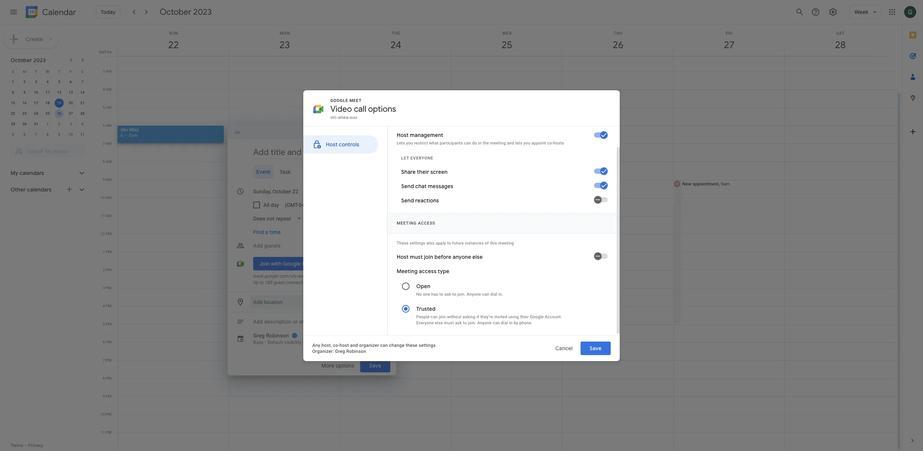 Task type: vqa. For each thing, say whether or not it's contained in the screenshot.
Side Panel section
no



Task type: locate. For each thing, give the bounding box(es) containing it.
5 column header from the left
[[562, 24, 674, 56]]

11
[[46, 90, 50, 95], [80, 133, 85, 137], [101, 214, 105, 218], [101, 431, 105, 435]]

17 element
[[32, 99, 41, 108]]

join
[[259, 261, 270, 268]]

8 am from the top
[[106, 196, 112, 200]]

6 am
[[103, 124, 112, 128]]

9 for 9 am
[[103, 178, 105, 182]]

1 horizontal spatial 1
[[47, 122, 49, 126]]

18
[[46, 101, 50, 105]]

6 down f
[[70, 80, 72, 84]]

row containing 29
[[7, 119, 88, 130]]

pm up 9 pm
[[106, 377, 112, 381]]

3 am from the top
[[106, 106, 112, 110]]

1 horizontal spatial –
[[124, 133, 127, 138]]

3 column header from the left
[[340, 24, 451, 56]]

9 up 10 am
[[103, 178, 105, 182]]

0 horizontal spatial 1
[[12, 80, 14, 84]]

1 horizontal spatial t
[[58, 70, 60, 74]]

31
[[34, 122, 38, 126]]

1 vertical spatial october 2023
[[11, 57, 46, 64]]

am left '(no'
[[106, 124, 112, 128]]

19, today element
[[55, 99, 64, 108]]

11 inside 11 element
[[46, 90, 50, 95]]

november 3 element
[[66, 120, 75, 129]]

6 am from the top
[[106, 160, 112, 164]]

4 am from the top
[[106, 124, 112, 128]]

13
[[69, 90, 73, 95]]

0 horizontal spatial –
[[24, 443, 27, 449]]

10 up the 17
[[34, 90, 38, 95]]

4 up 5 pm
[[103, 304, 105, 309]]

grid
[[96, 17, 902, 452]]

Add title and time text field
[[253, 147, 390, 158]]

2 horizontal spatial new
[[682, 182, 691, 187]]

1 horizontal spatial 12
[[101, 232, 105, 236]]

am up 4 am
[[106, 69, 112, 73]]

9am inside button
[[387, 182, 397, 187]]

0 horizontal spatial ,
[[608, 182, 609, 187]]

today
[[101, 9, 116, 15]]

november 10 element
[[66, 130, 75, 139]]

pm up "8 pm"
[[106, 359, 112, 363]]

pm down 9 pm
[[106, 413, 112, 417]]

12 down the 11 am
[[101, 232, 105, 236]]

12 up 19 on the left
[[57, 90, 61, 95]]

7 up 14
[[81, 80, 83, 84]]

appointment
[[581, 182, 608, 187], [693, 182, 719, 187]]

11 pm
[[101, 431, 112, 435]]

10 down november 3 element at top
[[69, 133, 73, 137]]

16 element
[[20, 99, 29, 108]]

privacy
[[28, 443, 43, 449]]

0 horizontal spatial 2023
[[33, 57, 46, 64]]

2 pm from the top
[[106, 250, 112, 254]]

12 element
[[55, 88, 64, 97]]

with
[[271, 261, 282, 268]]

6 up 7 am on the left of page
[[103, 124, 105, 128]]

3 pm from the top
[[106, 268, 112, 272]]

9 pm from the top
[[106, 377, 112, 381]]

am up 9 am
[[106, 160, 112, 164]]

pm down 1 pm
[[106, 268, 112, 272]]

all day
[[263, 202, 279, 208]]

5 up 12 element
[[58, 80, 60, 84]]

11 down november 4 element
[[80, 133, 85, 137]]

november 7 element
[[32, 130, 41, 139]]

6 down '(no'
[[121, 133, 123, 138]]

8
[[12, 90, 14, 95], [47, 133, 49, 137], [103, 160, 105, 164], [103, 377, 105, 381]]

11 down 10 am
[[101, 214, 105, 218]]

f
[[70, 70, 72, 74]]

8 down 7 am on the left of page
[[103, 160, 105, 164]]

pm down "8 pm"
[[106, 395, 112, 399]]

9 inside the november 9 element
[[58, 133, 60, 137]]

november 6 element
[[20, 130, 29, 139]]

grid containing (no title)
[[96, 17, 902, 452]]

7 up "8 pm"
[[103, 359, 105, 363]]

row
[[115, 17, 896, 452], [7, 66, 88, 77], [7, 77, 88, 87], [7, 87, 88, 98], [7, 98, 88, 109], [7, 109, 88, 119], [7, 119, 88, 130], [7, 130, 88, 140]]

november 2 element
[[55, 120, 64, 129]]

new appointment , 9am
[[571, 182, 619, 187], [682, 182, 730, 187]]

19
[[57, 101, 61, 105]]

1 horizontal spatial ,
[[719, 182, 720, 187]]

6 pm from the top
[[106, 323, 112, 327]]

0 horizontal spatial s
[[12, 70, 14, 74]]

2 horizontal spatial 1
[[103, 250, 105, 254]]

3 down the 27 element at the left
[[70, 122, 72, 126]]

8 down 7 pm
[[103, 377, 105, 381]]

am down the 8 am on the left top of the page
[[106, 178, 112, 182]]

7 up the 8 am on the left top of the page
[[103, 142, 105, 146]]

4 up 5 am
[[103, 87, 105, 92]]

anea-
[[298, 274, 309, 279]]

2
[[23, 80, 26, 84], [58, 122, 60, 126], [103, 268, 105, 272]]

2 appointment from the left
[[693, 182, 719, 187]]

new inside button
[[350, 202, 361, 208]]

1 pm
[[103, 250, 112, 254]]

9
[[23, 90, 26, 95], [58, 133, 60, 137], [103, 178, 105, 182], [103, 395, 105, 399]]

s left m
[[12, 70, 14, 74]]

row containing 5
[[7, 130, 88, 140]]

2 horizontal spatial 9am
[[721, 182, 730, 187]]

1 horizontal spatial new appointment , 9am
[[682, 182, 730, 187]]

am
[[106, 69, 112, 73], [106, 87, 112, 92], [106, 106, 112, 110], [106, 124, 112, 128], [106, 142, 112, 146], [106, 160, 112, 164], [106, 178, 112, 182], [106, 196, 112, 200], [106, 214, 112, 218]]

1 up 15
[[12, 80, 14, 84]]

column header
[[118, 24, 229, 56], [229, 24, 340, 56], [340, 24, 451, 56], [451, 24, 563, 56], [562, 24, 674, 56], [673, 24, 785, 56], [784, 24, 896, 56]]

day
[[271, 202, 279, 208]]

15
[[11, 101, 15, 105]]

1 down 25 'element'
[[47, 122, 49, 126]]

2 down 1 pm
[[103, 268, 105, 272]]

s right f
[[81, 70, 84, 74]]

november 1 element
[[43, 120, 52, 129]]

2 down the 26 element
[[58, 122, 60, 126]]

25
[[46, 112, 50, 116]]

pm down 10 pm
[[106, 431, 112, 435]]

– down '(no'
[[124, 133, 127, 138]]

4 down '28' element
[[81, 122, 83, 126]]

w
[[46, 70, 49, 74]]

-
[[347, 202, 349, 208]]

8 down november 1 'element'
[[47, 133, 49, 137]]

27 element
[[66, 109, 75, 118]]

t
[[35, 70, 37, 74], [58, 70, 60, 74]]

4 pm from the top
[[106, 286, 112, 291]]

pm down 2 pm
[[106, 286, 112, 291]]

1 down 12 pm
[[103, 250, 105, 254]]

6 up 7 pm
[[103, 341, 105, 345]]

10 for "november 10" element
[[69, 133, 73, 137]]

5 cell from the left
[[673, 17, 785, 452]]

1 vertical spatial 12
[[101, 232, 105, 236]]

7 pm from the top
[[106, 341, 112, 345]]

find
[[253, 229, 264, 236]]

8 am
[[103, 160, 112, 164]]

row containing s
[[7, 66, 88, 77]]

google
[[283, 261, 301, 268]]

4
[[47, 80, 49, 84], [103, 87, 105, 92], [81, 122, 83, 126], [103, 304, 105, 309]]

pm for 12 pm
[[106, 232, 112, 236]]

am up 5 am
[[106, 87, 112, 92]]

1 vertical spatial 1
[[47, 122, 49, 126]]

0 vertical spatial 12
[[57, 90, 61, 95]]

am up the 8 am on the left top of the page
[[106, 142, 112, 146]]

12 pm from the top
[[106, 431, 112, 435]]

6 inside (no title) 6 – 7am
[[121, 133, 123, 138]]

pm for 6 pm
[[106, 341, 112, 345]]

0 horizontal spatial 9am
[[387, 182, 397, 187]]

3
[[103, 69, 105, 73], [35, 80, 37, 84], [70, 122, 72, 126], [103, 286, 105, 291]]

calendar element
[[24, 5, 76, 21]]

5 for november 5 element
[[12, 133, 14, 137]]

9am button
[[340, 180, 446, 188]]

meet.google.com/vrc-
[[253, 274, 298, 279]]

8 pm from the top
[[106, 359, 112, 363]]

3 down 2 pm
[[103, 286, 105, 291]]

0 vertical spatial –
[[124, 133, 127, 138]]

26 element
[[55, 109, 64, 118]]

10 pm from the top
[[106, 395, 112, 399]]

am down 9 am
[[106, 196, 112, 200]]

28 element
[[78, 109, 87, 118]]

5 down 4 am
[[103, 106, 105, 110]]

5 down 29 element
[[12, 133, 14, 137]]

1 pm from the top
[[106, 232, 112, 236]]

26 cell
[[53, 109, 65, 119]]

11 up 18
[[46, 90, 50, 95]]

10 up the 11 am
[[101, 196, 105, 200]]

3 for 3 pm
[[103, 286, 105, 291]]

0 horizontal spatial t
[[35, 70, 37, 74]]

1 cell from the left
[[118, 17, 229, 452]]

(gmt-04:00) eastern time - new york
[[285, 202, 372, 208]]

calendar
[[42, 7, 76, 18]]

1 horizontal spatial 2
[[58, 122, 60, 126]]

6 for 6 am
[[103, 124, 105, 128]]

9 for 9 pm
[[103, 395, 105, 399]]

tab list containing event
[[234, 165, 390, 179]]

am for 10 am
[[106, 196, 112, 200]]

1 horizontal spatial tab list
[[902, 24, 923, 431]]

11 for 11 am
[[101, 214, 105, 218]]

7 down 31 element
[[35, 133, 37, 137]]

pm down 4 pm
[[106, 323, 112, 327]]

8 up 15
[[12, 90, 14, 95]]

1 horizontal spatial 9am
[[610, 182, 619, 187]]

11 inside the november 11 element
[[80, 133, 85, 137]]

21 element
[[78, 99, 87, 108]]

s
[[12, 70, 14, 74], [81, 70, 84, 74]]

pm up 2 pm
[[106, 250, 112, 254]]

1 vertical spatial october
[[11, 57, 32, 64]]

12 pm
[[101, 232, 112, 236]]

11 down 10 pm
[[101, 431, 105, 435]]

tab list
[[902, 24, 923, 431], [234, 165, 390, 179]]

15 element
[[8, 99, 17, 108]]

privacy link
[[28, 443, 43, 449]]

12 inside 12 element
[[57, 90, 61, 95]]

connections
[[286, 280, 311, 286]]

pm
[[106, 232, 112, 236], [106, 250, 112, 254], [106, 268, 112, 272], [106, 286, 112, 291], [106, 304, 112, 309], [106, 323, 112, 327], [106, 341, 112, 345], [106, 359, 112, 363], [106, 377, 112, 381], [106, 395, 112, 399], [106, 413, 112, 417], [106, 431, 112, 435]]

0 vertical spatial 1
[[12, 80, 14, 84]]

am up 12 pm
[[106, 214, 112, 218]]

4 cell from the left
[[562, 17, 674, 452]]

3 am
[[103, 69, 112, 73]]

pm up 5 pm
[[106, 304, 112, 309]]

16
[[22, 101, 27, 105]]

2 , from the left
[[719, 182, 720, 187]]

0 horizontal spatial 12
[[57, 90, 61, 95]]

t left w
[[35, 70, 37, 74]]

0 vertical spatial october
[[160, 7, 191, 17]]

6 down the 30 element
[[23, 133, 26, 137]]

None search field
[[0, 142, 93, 158]]

2 am from the top
[[106, 87, 112, 92]]

0 horizontal spatial appointment
[[581, 182, 608, 187]]

york
[[362, 202, 372, 208]]

(gmt-04:00) eastern time - new york button
[[282, 199, 375, 212]]

0 horizontal spatial tab list
[[234, 165, 390, 179]]

t left f
[[58, 70, 60, 74]]

pm up 1 pm
[[106, 232, 112, 236]]

9 up 10 pm
[[103, 395, 105, 399]]

0 horizontal spatial 2
[[23, 80, 26, 84]]

5 pm from the top
[[106, 304, 112, 309]]

2 down m
[[23, 80, 26, 84]]

2 pm
[[103, 268, 112, 272]]

1 horizontal spatial s
[[81, 70, 84, 74]]

11 pm from the top
[[106, 413, 112, 417]]

0 horizontal spatial october
[[11, 57, 32, 64]]

11 for 11 element
[[46, 90, 50, 95]]

2023
[[193, 7, 212, 17], [33, 57, 46, 64]]

1 , from the left
[[608, 182, 609, 187]]

3 for 3 am
[[103, 69, 105, 73]]

4 for 4 am
[[103, 87, 105, 92]]

cell
[[118, 17, 229, 452], [229, 17, 340, 452], [451, 17, 563, 452], [562, 17, 674, 452], [673, 17, 785, 452], [785, 17, 896, 452]]

2 horizontal spatial 2
[[103, 268, 105, 272]]

26
[[57, 112, 61, 116]]

6 inside november 6 element
[[23, 133, 26, 137]]

9 down the november 2 element
[[58, 133, 60, 137]]

pm up 7 pm
[[106, 341, 112, 345]]

2 9am from the left
[[610, 182, 619, 187]]

2 vertical spatial 1
[[103, 250, 105, 254]]

3 up 4 am
[[103, 69, 105, 73]]

8 for 8 am
[[103, 160, 105, 164]]

23
[[22, 112, 27, 116]]

7 am
[[103, 142, 112, 146]]

am for 5 am
[[106, 106, 112, 110]]

5 am from the top
[[106, 142, 112, 146]]

row group
[[7, 77, 88, 140]]

5 down 4 pm
[[103, 323, 105, 327]]

october 2023
[[160, 7, 212, 17], [11, 57, 46, 64]]

7 am from the top
[[106, 178, 112, 182]]

9 for the november 9 element
[[58, 133, 60, 137]]

october
[[160, 7, 191, 17], [11, 57, 32, 64]]

18 element
[[43, 99, 52, 108]]

1 vertical spatial –
[[24, 443, 27, 449]]

1 am from the top
[[106, 69, 112, 73]]

8 for 8 pm
[[103, 377, 105, 381]]

– right terms at the left bottom
[[24, 443, 27, 449]]

pm for 1 pm
[[106, 250, 112, 254]]

row containing 15
[[7, 98, 88, 109]]

3 for november 3 element at top
[[70, 122, 72, 126]]

1 horizontal spatial october 2023
[[160, 7, 212, 17]]

10 up '11 pm'
[[101, 413, 105, 417]]

pm for 11 pm
[[106, 431, 112, 435]]

19 cell
[[53, 98, 65, 109]]

0 vertical spatial 2023
[[193, 7, 212, 17]]

2 vertical spatial 2
[[103, 268, 105, 272]]

9 am from the top
[[106, 214, 112, 218]]

1 horizontal spatial appointment
[[693, 182, 719, 187]]

7 column header from the left
[[784, 24, 896, 56]]

am up 6 am
[[106, 106, 112, 110]]

row containing 22
[[7, 109, 88, 119]]

1 inside 'element'
[[47, 122, 49, 126]]

12 inside grid
[[101, 232, 105, 236]]

terms link
[[11, 443, 23, 449]]

1 9am from the left
[[387, 182, 397, 187]]

2 column header from the left
[[229, 24, 340, 56]]

0 horizontal spatial new
[[350, 202, 361, 208]]

5
[[58, 80, 60, 84], [103, 106, 105, 110], [12, 133, 14, 137], [103, 323, 105, 327]]

1 vertical spatial 2
[[58, 122, 60, 126]]

10
[[34, 90, 38, 95], [69, 133, 73, 137], [101, 196, 105, 200], [101, 413, 105, 417]]

0 horizontal spatial new appointment , 9am
[[571, 182, 619, 187]]

4 am
[[103, 87, 112, 92]]

am for 3 am
[[106, 69, 112, 73]]

2 new appointment , 9am from the left
[[682, 182, 730, 187]]

–
[[124, 133, 127, 138], [24, 443, 27, 449]]

9am
[[387, 182, 397, 187], [610, 182, 619, 187], [721, 182, 730, 187]]



Task type: describe. For each thing, give the bounding box(es) containing it.
2 s from the left
[[81, 70, 84, 74]]

1 horizontal spatial 2023
[[193, 7, 212, 17]]

3 cell from the left
[[451, 17, 563, 452]]

12 for 12 pm
[[101, 232, 105, 236]]

7 for november 7 element
[[35, 133, 37, 137]]

2 for the november 2 element
[[58, 122, 60, 126]]

task button
[[276, 165, 294, 179]]

(no title) 6 – 7am
[[121, 127, 139, 138]]

time
[[269, 229, 281, 236]]

17
[[34, 101, 38, 105]]

0 vertical spatial 2
[[23, 80, 26, 84]]

pm for 3 pm
[[106, 286, 112, 291]]

30 element
[[20, 120, 29, 129]]

2 cell from the left
[[229, 17, 340, 452]]

1 appointment from the left
[[581, 182, 608, 187]]

pm for 2 pm
[[106, 268, 112, 272]]

0 vertical spatial october 2023
[[160, 7, 212, 17]]

4 down w
[[47, 80, 49, 84]]

9 pm
[[103, 395, 112, 399]]

today button
[[96, 5, 120, 19]]

8 pm
[[103, 377, 112, 381]]

14 element
[[78, 88, 87, 97]]

2 t from the left
[[58, 70, 60, 74]]

row containing 8
[[7, 87, 88, 98]]

6 pm
[[103, 341, 112, 345]]

title)
[[129, 127, 139, 133]]

event
[[256, 169, 270, 176]]

30
[[22, 122, 27, 126]]

(gmt-
[[285, 202, 299, 208]]

3 9am from the left
[[721, 182, 730, 187]]

5 pm
[[103, 323, 112, 327]]

11 for 11 pm
[[101, 431, 105, 435]]

1 horizontal spatial october
[[160, 7, 191, 17]]

29 element
[[8, 120, 17, 129]]

7 pm
[[103, 359, 112, 363]]

9 am
[[103, 178, 112, 182]]

pm for 5 pm
[[106, 323, 112, 327]]

pm for 9 pm
[[106, 395, 112, 399]]

6 for november 6 element
[[23, 133, 26, 137]]

find a time
[[253, 229, 281, 236]]

9am cell
[[340, 17, 451, 452]]

am for 8 am
[[106, 160, 112, 164]]

am for 7 am
[[106, 142, 112, 146]]

22 element
[[8, 109, 17, 118]]

pm for 8 pm
[[106, 377, 112, 381]]

3 up 10 element
[[35, 80, 37, 84]]

04:00)
[[299, 202, 314, 208]]

11 for the november 11 element
[[80, 133, 85, 137]]

am for 4 am
[[106, 87, 112, 92]]

10 am
[[101, 196, 112, 200]]

1 new appointment , 9am from the left
[[571, 182, 619, 187]]

4 column header from the left
[[451, 24, 563, 56]]

am for 9 am
[[106, 178, 112, 182]]

1 horizontal spatial new
[[571, 182, 580, 187]]

7 for 7 am
[[103, 142, 105, 146]]

23 element
[[20, 109, 29, 118]]

november 11 element
[[78, 130, 87, 139]]

eastern
[[315, 202, 333, 208]]

3 pm
[[103, 286, 112, 291]]

13 element
[[66, 88, 75, 97]]

terms – privacy
[[11, 443, 43, 449]]

24
[[34, 112, 38, 116]]

10 for 10 pm
[[101, 413, 105, 417]]

– inside (no title) 6 – 7am
[[124, 133, 127, 138]]

1 s from the left
[[12, 70, 14, 74]]

0 horizontal spatial october 2023
[[11, 57, 46, 64]]

29
[[11, 122, 15, 126]]

november 5 element
[[8, 130, 17, 139]]

12 for 12
[[57, 90, 61, 95]]

22
[[11, 112, 15, 116]]

(no
[[121, 127, 128, 133]]

24 element
[[32, 109, 41, 118]]

7am
[[128, 133, 138, 138]]

10 element
[[32, 88, 41, 97]]

10 pm
[[101, 413, 112, 417]]

4 pm
[[103, 304, 112, 309]]

november 9 element
[[55, 130, 64, 139]]

calendar heading
[[41, 7, 76, 18]]

time
[[334, 202, 346, 208]]

a
[[265, 229, 268, 236]]

20
[[69, 101, 73, 105]]

4 for november 4 element
[[81, 122, 83, 126]]

1 for november 1 'element'
[[47, 122, 49, 126]]

row group containing 1
[[7, 77, 88, 140]]

100
[[265, 280, 273, 286]]

november 4 element
[[78, 120, 87, 129]]

row containing (no title)
[[115, 17, 896, 452]]

25 element
[[43, 109, 52, 118]]

9 up 16
[[23, 90, 26, 95]]

up
[[253, 280, 259, 286]]

28
[[80, 112, 85, 116]]

to
[[260, 280, 264, 286]]

1 vertical spatial 2023
[[33, 57, 46, 64]]

6 cell from the left
[[785, 17, 896, 452]]

meet.google.com/vrc-anea-xuu up to 100 guest connections
[[253, 274, 316, 286]]

main drawer image
[[9, 8, 18, 17]]

7 for 7 pm
[[103, 359, 105, 363]]

31 element
[[32, 120, 41, 129]]

5 for 5 am
[[103, 106, 105, 110]]

10 for 10 am
[[101, 196, 105, 200]]

27
[[69, 112, 73, 116]]

04
[[107, 50, 112, 54]]

11 am
[[101, 214, 112, 218]]

am for 11 am
[[106, 214, 112, 218]]

all
[[263, 202, 269, 208]]

1 column header from the left
[[118, 24, 229, 56]]

pm for 7 pm
[[106, 359, 112, 363]]

gmt-04
[[99, 50, 112, 54]]

1 for 1 pm
[[103, 250, 105, 254]]

cell containing (no title)
[[118, 17, 229, 452]]

row containing 1
[[7, 77, 88, 87]]

11 element
[[43, 88, 52, 97]]

8 for the "november 8" element at the top left of page
[[47, 133, 49, 137]]

event button
[[253, 165, 273, 179]]

xuu
[[309, 274, 316, 279]]

m
[[23, 70, 26, 74]]

10 for 10 element
[[34, 90, 38, 95]]

pm for 10 pm
[[106, 413, 112, 417]]

5 am
[[103, 106, 112, 110]]

6 column header from the left
[[673, 24, 785, 56]]

21
[[80, 101, 85, 105]]

gmt-
[[99, 50, 107, 54]]

20 element
[[66, 99, 75, 108]]

pm for 4 pm
[[106, 304, 112, 309]]

task
[[279, 169, 291, 176]]

am for 6 am
[[106, 124, 112, 128]]

14
[[80, 90, 85, 95]]

meet
[[302, 261, 315, 268]]

terms
[[11, 443, 23, 449]]

october 2023 grid
[[7, 66, 88, 140]]

6 for 6 pm
[[103, 341, 105, 345]]

join with google meet link
[[253, 257, 321, 271]]

find a time button
[[250, 226, 284, 239]]

guest
[[274, 280, 285, 286]]

2 for 2 pm
[[103, 268, 105, 272]]

5 for 5 pm
[[103, 323, 105, 327]]

join with google meet
[[259, 261, 315, 268]]

1 t from the left
[[35, 70, 37, 74]]

november 8 element
[[43, 130, 52, 139]]

4 for 4 pm
[[103, 304, 105, 309]]



